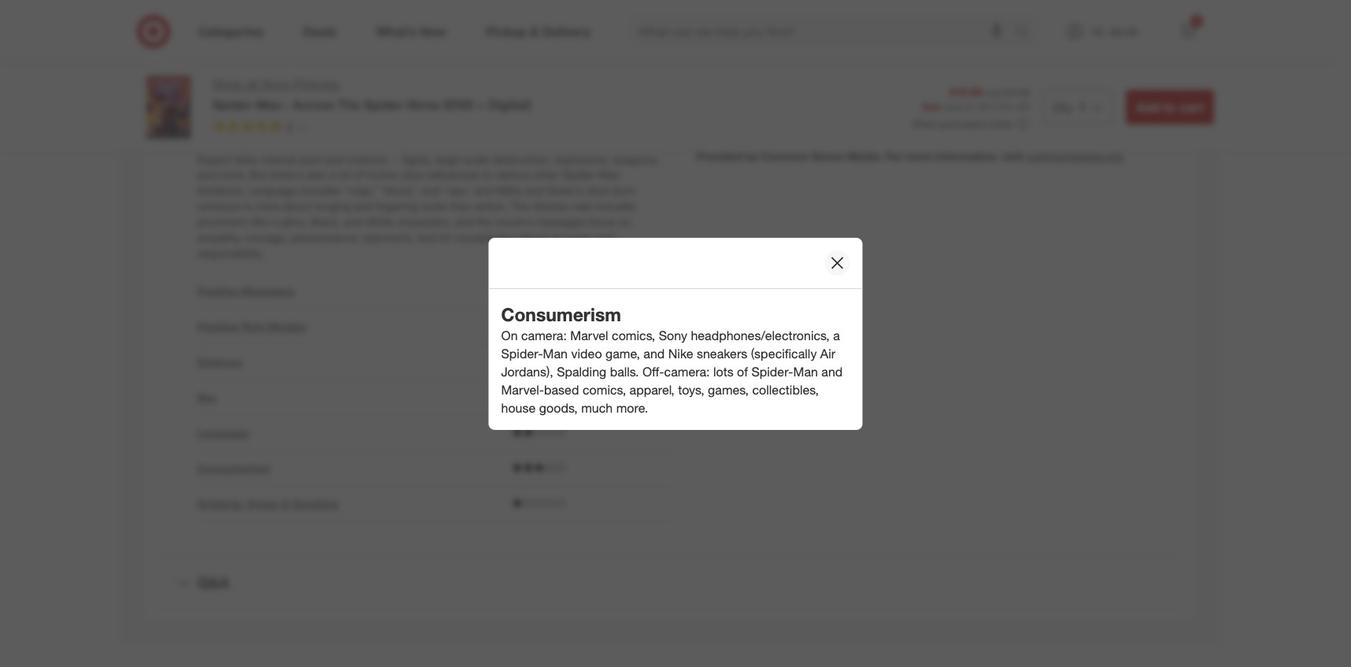 Task type: describe. For each thing, give the bounding box(es) containing it.
consumerism dialog
[[489, 237, 863, 430]]

gwen down miles?
[[1135, 52, 1164, 65]]

0 horizontal spatial man:
[[330, 74, 354, 87]]

do down the installment?
[[994, 68, 1007, 81]]

gwen's
[[547, 184, 584, 197]]

and down air
[[822, 364, 843, 380]]

much
[[581, 400, 613, 416]]

role
[[920, 52, 938, 65]]

the down movie's
[[497, 231, 513, 244]]

and down longing on the top of the page
[[344, 215, 363, 229]]

spider- up team
[[197, 121, 234, 134]]

apparel,
[[630, 382, 675, 398]]

shop all sony pictures spider-man : across the spider-verse (dvd + digital)
[[213, 76, 531, 113]]

to inside add to cart button
[[1164, 99, 1176, 115]]

and up "open"
[[998, 17, 1017, 31]]

of up headed?
[[805, 52, 814, 65]]

parts
[[588, 105, 613, 119]]

this inside 'discuss the concept of "canon" when it comes to comics and pop-culture fandoms. do you consider yourself a canon purist like miguel, or are you open to new storylines like miles? what do you think of gwen stacy's larger role in this installment? where do you think gwen and miles are headed? do you prefer them as friends, or do you hope for a romantic relationship? how is miles' cultural background explored in the sequel? why do representation and diversity matter?'
[[953, 52, 970, 65]]

longing
[[315, 200, 351, 213]]

fandoms.
[[1080, 17, 1126, 31]]

of right team
[[225, 137, 235, 150]]

to right try
[[297, 137, 306, 150]]

characters
[[283, 105, 335, 119]]

purist
[[842, 33, 870, 46]]

messages
[[536, 215, 586, 229]]

do down storylines
[[1071, 52, 1084, 65]]

and up 'course!)'
[[455, 215, 473, 229]]

1 vertical spatial includes
[[595, 200, 636, 213]]

sex
[[197, 391, 217, 404]]

you up $16.99
[[1010, 68, 1028, 81]]

what inside what parents need to know parents need to know that spider-man: across the spider-verse is the highly anticipated sequel to 2018's excellent spider-man: into the spider-verse. more than a year after the events of the first film, both miles morales (voiced by shameik moore) and gwen stacy (hailee steinfeld) -- who are co-main characters this time around -- are dealing with threats in their parts of the spider-verse. when a "villain of the week" decides to strengthen his power, gwen and an elite team of spideys try to step in, and miles unintentionally causes a multi-verse catastrophe. expect fairly intense peril and violence -- fights, large-scale destruction, explosions, weapons, and more. but there's also a lot of humor, plus references to various other spider-man iterations. language includes "crap," "shoot," and "ass," and miles and gwen's slow-burn romance is more about longing and lingering looks than action. the diverse cast includes prominent afro-latino, black, and white characters, and the movie's messages focus on empathy, courage, perseverance, teamwork, and (of course!) the nature of power and responsibility.
[[197, 33, 234, 51]]

of down sequel
[[634, 74, 643, 87]]

to up first
[[197, 74, 207, 87]]

sneakers
[[697, 346, 748, 362]]

1 vertical spatial than
[[450, 200, 472, 213]]

miguel,
[[893, 33, 928, 46]]

and down in,
[[325, 152, 344, 166]]

explored
[[882, 102, 925, 116]]

and down the characters,
[[417, 231, 436, 244]]

and up off-
[[644, 346, 665, 362]]

to down scale
[[482, 168, 492, 182]]

sony inside shop all sony pictures spider-man : across the spider-verse (dvd + digital)
[[262, 76, 290, 92]]

characters,
[[397, 215, 452, 229]]

and down more
[[476, 89, 495, 103]]

and down "crap,"
[[354, 200, 373, 213]]

of down steinfeld)
[[616, 105, 626, 119]]

spider- up 'shameik'
[[398, 74, 434, 87]]

$16.99
[[1002, 86, 1030, 98]]

&
[[282, 497, 290, 511]]

"canon"
[[829, 17, 869, 31]]

more. inside what parents need to know parents need to know that spider-man: across the spider-verse is the highly anticipated sequel to 2018's excellent spider-man: into the spider-verse. more than a year after the events of the first film, both miles morales (voiced by shameik moore) and gwen stacy (hailee steinfeld) -- who are co-main characters this time around -- are dealing with threats in their parts of the spider-verse. when a "villain of the week" decides to strengthen his power, gwen and an elite team of spideys try to step in, and miles unintentionally causes a multi-verse catastrophe. expect fairly intense peril and violence -- fights, large-scale destruction, explosions, weapons, and more. but there's also a lot of humor, plus references to various other spider-man iterations. language includes "crap," "shoot," and "ass," and miles and gwen's slow-burn romance is more about longing and lingering looks than action. the diverse cast includes prominent afro-latino, black, and white characters, and the movie's messages focus on empathy, courage, perseverance, teamwork, and (of course!) the nature of power and responsibility.
[[219, 168, 247, 182]]

you down yourself
[[757, 52, 775, 65]]

What can we help you find? suggestions appear below search field
[[630, 14, 1019, 49]]

is inside 'discuss the concept of "canon" when it comes to comics and pop-culture fandoms. do you consider yourself a canon purist like miguel, or are you open to new storylines like miles? what do you think of gwen stacy's larger role in this installment? where do you think gwen and miles are headed? do you prefer them as friends, or do you hope for a romantic relationship? how is miles' cultural background explored in the sequel? why do representation and diversity matter?'
[[738, 102, 746, 116]]

of inside "consumerism on camera: marvel comics, sony headphones/electronics, a spider-man video game, and nike sneakers (specifically air jordans), spalding balls. off-camera: lots of spider-man and marvel-based comics, apparel, toys, games, collectibles, house goods, much more."
[[737, 364, 748, 380]]

spider- up into
[[330, 58, 367, 71]]

with
[[490, 105, 511, 119]]

1 vertical spatial by
[[746, 149, 758, 163]]

2018's
[[210, 74, 243, 87]]

a down concept
[[800, 33, 806, 46]]

lingering
[[376, 200, 418, 213]]

search
[[1008, 25, 1046, 41]]

the up the moore)
[[432, 58, 447, 71]]

them
[[898, 68, 924, 81]]

year
[[529, 74, 550, 87]]

do down consider
[[741, 52, 754, 65]]

slow-
[[587, 184, 613, 197]]

and left add
[[1116, 102, 1134, 116]]

steinfeld)
[[598, 89, 644, 103]]

hope
[[1031, 68, 1056, 81]]

and down expect
[[197, 168, 216, 182]]

drinking, drugs & smoking button
[[197, 496, 339, 512]]

2 like from the left
[[1099, 33, 1115, 46]]

relationship?
[[712, 83, 776, 97]]

to right comes
[[947, 17, 957, 31]]

0 vertical spatial includes
[[300, 184, 341, 197]]

of up in,
[[342, 121, 352, 134]]

collectibles,
[[753, 382, 819, 398]]

0 vertical spatial verse.
[[434, 74, 464, 87]]

$
[[966, 101, 971, 113]]

open
[[984, 33, 1009, 46]]

2
[[1195, 17, 1199, 26]]

miles down various
[[496, 184, 522, 197]]

all
[[246, 76, 258, 92]]

information,
[[936, 149, 999, 163]]

models
[[268, 320, 307, 333]]

spider- down (specifically
[[752, 364, 794, 380]]

various
[[495, 168, 531, 182]]

%
[[1005, 101, 1014, 113]]

)
[[1028, 101, 1030, 113]]

also
[[307, 168, 327, 182]]

gwen down their
[[571, 121, 600, 134]]

an
[[625, 121, 637, 134]]

diverse
[[532, 200, 568, 213]]

romantic
[[1084, 68, 1127, 81]]

a left the lot
[[330, 168, 336, 182]]

the down sequel
[[646, 74, 662, 87]]

miles down "week""
[[370, 137, 396, 150]]

0 vertical spatial do
[[1129, 17, 1143, 31]]

scale
[[464, 152, 490, 166]]

violence button
[[197, 355, 242, 370]]

0 vertical spatial or
[[931, 33, 941, 46]]

the right into
[[379, 74, 395, 87]]

man left the video
[[543, 346, 568, 362]]

a up destruction,
[[511, 137, 517, 150]]

1 think from the left
[[778, 52, 802, 65]]

nature
[[516, 231, 547, 244]]

in inside what parents need to know parents need to know that spider-man: across the spider-verse is the highly anticipated sequel to 2018's excellent spider-man: into the spider-verse. more than a year after the events of the first film, both miles morales (voiced by shameik moore) and gwen stacy (hailee steinfeld) -- who are co-main characters this time around -- are dealing with threats in their parts of the spider-verse. when a "villain of the week" decides to strengthen his power, gwen and an elite team of spideys try to step in, and miles unintentionally causes a multi-verse catastrophe. expect fairly intense peril and violence -- fights, large-scale destruction, explosions, weapons, and more. but there's also a lot of humor, plus references to various other spider-man iterations. language includes "crap," "shoot," and "ass," and miles and gwen's slow-burn romance is more about longing and lingering looks than action. the diverse cast includes prominent afro-latino, black, and white characters, and the movie's messages focus on empathy, courage, perseverance, teamwork, and (of course!) the nature of power and responsibility.
[[551, 105, 560, 119]]

to up excellent at top left
[[266, 58, 276, 71]]

discuss the concept of "canon" when it comes to comics and pop-culture fandoms. do you consider yourself a canon purist like miguel, or are you open to new storylines like miles? what do you think of gwen stacy's larger role in this installment? where do you think gwen and miles are headed? do you prefer them as friends, or do you hope for a romantic relationship? how is miles' cultural background explored in the sequel? why do representation and diversity matter?
[[712, 17, 1164, 131]]

the inside what parents need to know parents need to know that spider-man: across the spider-verse is the highly anticipated sequel to 2018's excellent spider-man: into the spider-verse. more than a year after the events of the first film, both miles morales (voiced by shameik moore) and gwen stacy (hailee steinfeld) -- who are co-main characters this time around -- are dealing with threats in their parts of the spider-verse. when a "villain of the week" decides to strengthen his power, gwen and an elite team of spideys try to step in, and miles unintentionally causes a multi-verse catastrophe. expect fairly intense peril and violence -- fights, large-scale destruction, explosions, weapons, and more. but there's also a lot of humor, plus references to various other spider-man iterations. language includes "crap," "shoot," and "ass," and miles and gwen's slow-burn romance is more about longing and lingering looks than action. the diverse cast includes prominent afro-latino, black, and white characters, and the movie's messages focus on empathy, courage, perseverance, teamwork, and (of course!) the nature of power and responsibility.
[[511, 200, 529, 213]]

shop
[[213, 76, 243, 92]]

burn
[[613, 184, 636, 197]]

more. inside "consumerism on camera: marvel comics, sony headphones/electronics, a spider-man video game, and nike sneakers (specifically air jordans), spalding balls. off-camera: lots of spider-man and marvel-based comics, apparel, toys, games, collectibles, house goods, much more."
[[616, 400, 648, 416]]

cast
[[571, 200, 592, 213]]

team
[[197, 137, 222, 150]]

to left 'new'
[[1012, 33, 1022, 46]]

12
[[994, 101, 1005, 113]]

are up decides
[[433, 105, 448, 119]]

for
[[886, 149, 903, 163]]

$15.00 reg $16.99 sale save $ 1.99 ( 12 % off )
[[922, 85, 1030, 113]]

and up 'action.'
[[474, 184, 493, 197]]

visit
[[1002, 149, 1023, 163]]

you up 'romantic'
[[1087, 52, 1105, 65]]

teamwork,
[[363, 231, 414, 244]]

are down film,
[[221, 105, 237, 119]]

are up relationship?
[[763, 68, 779, 81]]

perseverance,
[[291, 231, 360, 244]]

shameik
[[393, 89, 435, 103]]

the up yourself
[[754, 17, 770, 31]]

drinking, drugs & smoking
[[197, 497, 339, 511]]

common
[[761, 149, 809, 163]]

(specifically
[[751, 346, 817, 362]]

commonsense.org
[[1027, 149, 1123, 163]]

matter?
[[757, 118, 795, 131]]

a left year
[[521, 74, 526, 87]]

verse
[[548, 137, 575, 150]]

0 vertical spatial camera:
[[521, 328, 567, 344]]

when
[[872, 17, 898, 31]]

the down 'action.'
[[476, 215, 492, 229]]

across inside shop all sony pictures spider-man : across the spider-verse (dvd + digital)
[[293, 97, 335, 113]]

consumerism for consumerism on camera: marvel comics, sony headphones/electronics, a spider-man video game, and nike sneakers (specifically air jordans), spalding balls. off-camera: lots of spider-man and marvel-based comics, apparel, toys, games, collectibles, house goods, much more.
[[501, 303, 621, 325]]

1 vertical spatial language
[[197, 426, 249, 440]]

main
[[256, 105, 280, 119]]

1 horizontal spatial or
[[981, 68, 991, 81]]

man inside shop all sony pictures spider-man : across the spider-verse (dvd + digital)
[[256, 97, 282, 113]]

sale
[[922, 101, 941, 113]]

the down time
[[355, 121, 371, 134]]

positive role models button
[[197, 319, 307, 335]]

provided by common sense media. for more information, visit commonsense.org
[[697, 149, 1123, 163]]

step
[[309, 137, 331, 150]]

"crap,"
[[344, 184, 377, 197]]

to down dealing
[[449, 121, 459, 134]]

positive for positive messages
[[197, 285, 238, 298]]

spider- up "week""
[[364, 97, 407, 113]]

you up miles?
[[1146, 17, 1164, 31]]

what parents need to know parents need to know that spider-man: across the spider-verse is the highly anticipated sequel to 2018's excellent spider-man: into the spider-verse. more than a year after the events of the first film, both miles morales (voiced by shameik moore) and gwen stacy (hailee steinfeld) -- who are co-main characters this time around -- are dealing with threats in their parts of the spider-verse. when a "villain of the week" decides to strengthen his power, gwen and an elite team of spideys try to step in, and miles unintentionally causes a multi-verse catastrophe. expect fairly intense peril and violence -- fights, large-scale destruction, explosions, weapons, and more. but there's also a lot of humor, plus references to various other spider-man iterations. language includes "crap," "shoot," and "ass," and miles and gwen's slow-burn romance is more about longing and lingering looks than action. the diverse cast includes prominent afro-latino, black, and white characters, and the movie's messages focus on empathy, courage, perseverance, teamwork, and (of course!) the nature of power and responsibility.
[[197, 33, 670, 260]]

iterations.
[[197, 184, 245, 197]]

of down messages on the left of the page
[[550, 231, 560, 244]]

2 link
[[1171, 14, 1205, 49]]

air
[[821, 346, 836, 362]]

and up the looks
[[422, 184, 440, 197]]

a inside "consumerism on camera: marvel comics, sony headphones/electronics, a spider-man video game, and nike sneakers (specifically air jordans), spalding balls. off-camera: lots of spider-man and marvel-based comics, apparel, toys, games, collectibles, house goods, much more."
[[833, 328, 840, 344]]

media.
[[848, 149, 883, 163]]

power
[[563, 231, 594, 244]]

do right why
[[1025, 102, 1038, 116]]

a right 8
[[298, 121, 304, 134]]



Task type: vqa. For each thing, say whether or not it's contained in the screenshot.
"scent"
no



Task type: locate. For each thing, give the bounding box(es) containing it.
a up air
[[833, 328, 840, 344]]

0 horizontal spatial in
[[551, 105, 560, 119]]

more. down apparel,
[[616, 400, 648, 416]]

1 horizontal spatial camera:
[[664, 364, 710, 380]]

more inside what parents need to know parents need to know that spider-man: across the spider-verse is the highly anticipated sequel to 2018's excellent spider-man: into the spider-verse. more than a year after the events of the first film, both miles morales (voiced by shameik moore) and gwen stacy (hailee steinfeld) -- who are co-main characters this time around -- are dealing with threats in their parts of the spider-verse. when a "villain of the week" decides to strengthen his power, gwen and an elite team of spideys try to step in, and miles unintentionally causes a multi-verse catastrophe. expect fairly intense peril and violence -- fights, large-scale destruction, explosions, weapons, and more. but there's also a lot of humor, plus references to various other spider-man iterations. language includes "crap," "shoot," and "ass," and miles and gwen's slow-burn romance is more about longing and lingering looks than action. the diverse cast includes prominent afro-latino, black, and white characters, and the movie's messages focus on empathy, courage, perseverance, teamwork, and (of course!) the nature of power and responsibility.
[[255, 200, 280, 213]]

like
[[873, 33, 890, 46], [1099, 33, 1115, 46]]

0 horizontal spatial the
[[338, 97, 361, 113]]

larger
[[888, 52, 917, 65]]

do right headed?
[[828, 68, 842, 81]]

man
[[256, 97, 282, 113], [599, 168, 621, 182], [543, 346, 568, 362], [794, 364, 818, 380]]

1 horizontal spatial more
[[906, 149, 933, 163]]

1 like from the left
[[873, 33, 890, 46]]

need up that
[[297, 33, 332, 51]]

power,
[[536, 121, 568, 134]]

the up movie's
[[511, 200, 529, 213]]

of right lots
[[737, 364, 748, 380]]

commonsense.org link
[[1023, 149, 1123, 163]]

2 horizontal spatial in
[[941, 52, 950, 65]]

1 horizontal spatial do
[[1129, 17, 1143, 31]]

spider- up the jordans),
[[501, 346, 543, 362]]

when inside what parents need to know parents need to know that spider-man: across the spider-verse is the highly anticipated sequel to 2018's excellent spider-man: into the spider-verse. more than a year after the events of the first film, both miles morales (voiced by shameik moore) and gwen stacy (hailee steinfeld) -- who are co-main characters this time around -- are dealing with threats in their parts of the spider-verse. when a "villain of the week" decides to strengthen his power, gwen and an elite team of spideys try to step in, and miles unintentionally causes a multi-verse catastrophe. expect fairly intense peril and violence -- fights, large-scale destruction, explosions, weapons, and more. but there's also a lot of humor, plus references to various other spider-man iterations. language includes "crap," "shoot," and "ass," and miles and gwen's slow-burn romance is more about longing and lingering looks than action. the diverse cast includes prominent afro-latino, black, and white characters, and the movie's messages focus on empathy, courage, perseverance, teamwork, and (of course!) the nature of power and responsibility.
[[267, 121, 295, 134]]

1 horizontal spatial need
[[297, 33, 332, 51]]

0 horizontal spatial do
[[828, 68, 842, 81]]

(
[[992, 101, 994, 113]]

image of spider-man : across the spider-verse (dvd + digital) image
[[137, 76, 200, 139]]

consider
[[712, 33, 755, 46]]

1 horizontal spatial when
[[913, 118, 937, 130]]

for
[[1059, 68, 1072, 81]]

positive messages
[[197, 285, 295, 298]]

0 horizontal spatial this
[[338, 105, 356, 119]]

1 vertical spatial this
[[338, 105, 356, 119]]

peril
[[300, 152, 322, 166]]

intense
[[261, 152, 297, 166]]

1 horizontal spatial what
[[712, 52, 738, 65]]

there's
[[270, 168, 304, 182]]

1 vertical spatial the
[[511, 200, 529, 213]]

is up afro-
[[244, 200, 252, 213]]

highly
[[547, 58, 576, 71]]

0 vertical spatial comics,
[[612, 328, 656, 344]]

0 horizontal spatial across
[[293, 97, 335, 113]]

1 horizontal spatial sony
[[659, 328, 688, 344]]

2 horizontal spatial is
[[738, 102, 746, 116]]

spider- down explosions,
[[562, 168, 599, 182]]

1 horizontal spatial than
[[496, 74, 517, 87]]

and up relationship?
[[712, 68, 731, 81]]

language inside what parents need to know parents need to know that spider-man: across the spider-verse is the highly anticipated sequel to 2018's excellent spider-man: into the spider-verse. more than a year after the events of the first film, both miles morales (voiced by shameik moore) and gwen stacy (hailee steinfeld) -- who are co-main characters this time around -- are dealing with threats in their parts of the spider-verse. when a "villain of the week" decides to strengthen his power, gwen and an elite team of spideys try to step in, and miles unintentionally causes a multi-verse catastrophe. expect fairly intense peril and violence -- fights, large-scale destruction, explosions, weapons, and more. but there's also a lot of humor, plus references to various other spider-man iterations. language includes "crap," "shoot," and "ass," and miles and gwen's slow-burn romance is more about longing and lingering looks than action. the diverse cast includes prominent afro-latino, black, and white characters, and the movie's messages focus on empathy, courage, perseverance, teamwork, and (of course!) the nature of power and responsibility.
[[248, 184, 297, 197]]

language button
[[197, 426, 249, 441]]

stacy's
[[849, 52, 885, 65]]

1 vertical spatial or
[[981, 68, 991, 81]]

by inside what parents need to know parents need to know that spider-man: across the spider-verse is the highly anticipated sequel to 2018's excellent spider-man: into the spider-verse. more than a year after the events of the first film, both miles morales (voiced by shameik moore) and gwen stacy (hailee steinfeld) -- who are co-main characters this time around -- are dealing with threats in their parts of the spider-verse. when a "villain of the week" decides to strengthen his power, gwen and an elite team of spideys try to step in, and miles unintentionally causes a multi-verse catastrophe. expect fairly intense peril and violence -- fights, large-scale destruction, explosions, weapons, and more. but there's also a lot of humor, plus references to various other spider-man iterations. language includes "crap," "shoot," and "ass," and miles and gwen's slow-burn romance is more about longing and lingering looks than action. the diverse cast includes prominent afro-latino, black, and white characters, and the movie's messages focus on empathy, courage, perseverance, teamwork, and (of course!) the nature of power and responsibility.
[[378, 89, 390, 103]]

marvel
[[571, 328, 609, 344]]

1 horizontal spatial across
[[395, 58, 429, 71]]

who
[[197, 105, 218, 119]]

new
[[1025, 33, 1045, 46]]

consumerism for consumerism
[[197, 462, 270, 475]]

0 horizontal spatial is
[[244, 200, 252, 213]]

across inside what parents need to know parents need to know that spider-man: across the spider-verse is the highly anticipated sequel to 2018's excellent spider-man: into the spider-verse. more than a year after the events of the first film, both miles morales (voiced by shameik moore) and gwen stacy (hailee steinfeld) -- who are co-main characters this time around -- are dealing with threats in their parts of the spider-verse. when a "villain of the week" decides to strengthen his power, gwen and an elite team of spideys try to step in, and miles unintentionally causes a multi-verse catastrophe. expect fairly intense peril and violence -- fights, large-scale destruction, explosions, weapons, and more. but there's also a lot of humor, plus references to various other spider-man iterations. language includes "crap," "shoot," and "ass," and miles and gwen's slow-burn romance is more about longing and lingering looks than action. the diverse cast includes prominent afro-latino, black, and white characters, and the movie's messages focus on empathy, courage, perseverance, teamwork, and (of course!) the nature of power and responsibility.
[[395, 58, 429, 71]]

comics, up much
[[583, 382, 626, 398]]

to right add
[[1164, 99, 1176, 115]]

1 positive from the top
[[197, 285, 238, 298]]

0 vertical spatial sony
[[262, 76, 290, 92]]

sony up :
[[262, 76, 290, 92]]

morales
[[297, 89, 336, 103]]

provided
[[697, 149, 743, 163]]

a right for
[[1075, 68, 1081, 81]]

sense
[[812, 149, 845, 163]]

"villain
[[307, 121, 339, 134]]

2 positive from the top
[[197, 320, 238, 333]]

when down sale
[[913, 118, 937, 130]]

0 vertical spatial language
[[248, 184, 297, 197]]

of up canon
[[816, 17, 826, 31]]

consumerism
[[501, 303, 621, 325], [197, 462, 270, 475]]

1 horizontal spatial consumerism
[[501, 303, 621, 325]]

verse up more
[[487, 58, 514, 71]]

game,
[[606, 346, 640, 362]]

think up headed?
[[778, 52, 802, 65]]

empathy,
[[197, 231, 242, 244]]

and down focus
[[597, 231, 615, 244]]

it
[[902, 17, 907, 31]]

comics, up game,
[[612, 328, 656, 344]]

catastrophe.
[[578, 137, 640, 150]]

first
[[197, 89, 216, 103]]

miles?
[[1118, 33, 1150, 46]]

0 vertical spatial verse
[[487, 58, 514, 71]]

1 vertical spatial verse
[[407, 97, 440, 113]]

across down pictures
[[293, 97, 335, 113]]

positive role models
[[197, 320, 307, 333]]

sequel?
[[958, 102, 997, 116]]

moore)
[[438, 89, 473, 103]]

camera: right on
[[521, 328, 567, 344]]

1 horizontal spatial in
[[928, 102, 937, 116]]

1 horizontal spatial by
[[746, 149, 758, 163]]

0 horizontal spatial verse.
[[234, 121, 264, 134]]

0 vertical spatial need
[[297, 33, 332, 51]]

1 horizontal spatial man:
[[367, 58, 392, 71]]

1 horizontal spatial know
[[355, 33, 393, 51]]

0 horizontal spatial more.
[[219, 168, 247, 182]]

1 horizontal spatial this
[[953, 52, 970, 65]]

1 horizontal spatial verse
[[487, 58, 514, 71]]

the up "(hailee"
[[579, 74, 595, 87]]

the inside shop all sony pictures spider-man : across the spider-verse (dvd + digital)
[[338, 97, 361, 113]]

0 horizontal spatial think
[[778, 52, 802, 65]]

0 vertical spatial across
[[395, 58, 429, 71]]

consumerism up marvel
[[501, 303, 621, 325]]

their
[[563, 105, 585, 119]]

what inside 'discuss the concept of "canon" when it comes to comics and pop-culture fandoms. do you consider yourself a canon purist like miguel, or are you open to new storylines like miles? what do you think of gwen stacy's larger role in this installment? where do you think gwen and miles are headed? do you prefer them as friends, or do you hope for a romantic relationship? how is miles' cultural background explored in the sequel? why do representation and diversity matter?'
[[712, 52, 738, 65]]

weapons,
[[612, 152, 660, 166]]

1 horizontal spatial the
[[511, 200, 529, 213]]

8 link
[[213, 119, 309, 137]]

language up 'consumerism' button
[[197, 426, 249, 440]]

0 vertical spatial more.
[[219, 168, 247, 182]]

on
[[501, 328, 518, 344]]

consumerism on camera: marvel comics, sony headphones/electronics, a spider-man video game, and nike sneakers (specifically air jordans), spalding balls. off-camera: lots of spider-man and marvel-based comics, apparel, toys, games, collectibles, house goods, much more.
[[501, 303, 843, 416]]

other
[[534, 168, 559, 182]]

man inside what parents need to know parents need to know that spider-man: across the spider-verse is the highly anticipated sequel to 2018's excellent spider-man: into the spider-verse. more than a year after the events of the first film, both miles morales (voiced by shameik moore) and gwen stacy (hailee steinfeld) -- who are co-main characters this time around -- are dealing with threats in their parts of the spider-verse. when a "villain of the week" decides to strengthen his power, gwen and an elite team of spideys try to step in, and miles unintentionally causes a multi-verse catastrophe. expect fairly intense peril and violence -- fights, large-scale destruction, explosions, weapons, and more. but there's also a lot of humor, plus references to various other spider-man iterations. language includes "crap," "shoot," and "ass," and miles and gwen's slow-burn romance is more about longing and lingering looks than action. the diverse cast includes prominent afro-latino, black, and white characters, and the movie's messages focus on empathy, courage, perseverance, teamwork, and (of course!) the nature of power and responsibility.
[[599, 168, 621, 182]]

pop-
[[1020, 17, 1044, 31]]

drugs
[[247, 497, 279, 511]]

1.99
[[971, 101, 989, 113]]

discuss
[[712, 17, 751, 31]]

0 horizontal spatial camera:
[[521, 328, 567, 344]]

0 vertical spatial than
[[496, 74, 517, 87]]

0 horizontal spatial know
[[279, 58, 305, 71]]

more
[[467, 74, 493, 87]]

miles up relationship?
[[734, 68, 760, 81]]

1 vertical spatial what
[[712, 52, 738, 65]]

of right the lot
[[354, 168, 364, 182]]

fights,
[[402, 152, 432, 166]]

positive down responsibility.
[[197, 285, 238, 298]]

"ass,"
[[444, 184, 471, 197]]

0 horizontal spatial or
[[931, 33, 941, 46]]

0 vertical spatial know
[[355, 33, 393, 51]]

think up 'romantic'
[[1108, 52, 1132, 65]]

focus
[[589, 215, 616, 229]]

more up afro-
[[255, 200, 280, 213]]

this up friends,
[[953, 52, 970, 65]]

what up parents
[[197, 33, 234, 51]]

courage,
[[245, 231, 287, 244]]

0 horizontal spatial what
[[197, 33, 234, 51]]

anticipated
[[579, 58, 634, 71]]

this inside what parents need to know parents need to know that spider-man: across the spider-verse is the highly anticipated sequel to 2018's excellent spider-man: into the spider-verse. more than a year after the events of the first film, both miles morales (voiced by shameik moore) and gwen stacy (hailee steinfeld) -- who are co-main characters this time around -- are dealing with threats in their parts of the spider-verse. when a "villain of the week" decides to strengthen his power, gwen and an elite team of spideys try to step in, and miles unintentionally causes a multi-verse catastrophe. expect fairly intense peril and violence -- fights, large-scale destruction, explosions, weapons, and more. but there's also a lot of humor, plus references to various other spider-man iterations. language includes "crap," "shoot," and "ass," and miles and gwen's slow-burn romance is more about longing and lingering looks than action. the diverse cast includes prominent afro-latino, black, and white characters, and the movie's messages focus on empathy, courage, perseverance, teamwork, and (of course!) the nature of power and responsibility.
[[338, 105, 356, 119]]

verse. down co-
[[234, 121, 264, 134]]

afro-
[[251, 215, 275, 229]]

0 vertical spatial positive
[[197, 285, 238, 298]]

1 vertical spatial comics,
[[583, 382, 626, 398]]

do up miles?
[[1129, 17, 1143, 31]]

0 vertical spatial is
[[517, 58, 525, 71]]

includes down also
[[300, 184, 341, 197]]

culture
[[1044, 17, 1077, 31]]

1 vertical spatial more
[[255, 200, 280, 213]]

week"
[[374, 121, 404, 134]]

1 horizontal spatial verse.
[[434, 74, 464, 87]]

1 vertical spatial is
[[738, 102, 746, 116]]

1 vertical spatial need
[[238, 58, 263, 71]]

0 horizontal spatial sony
[[262, 76, 290, 92]]

add to cart button
[[1126, 90, 1215, 124]]

explosions,
[[554, 152, 609, 166]]

storylines
[[1048, 33, 1096, 46]]

consumerism inside "consumerism on camera: marvel comics, sony headphones/electronics, a spider-man video game, and nike sneakers (specifically air jordans), spalding balls. off-camera: lots of spider-man and marvel-based comics, apparel, toys, games, collectibles, house goods, much more."
[[501, 303, 621, 325]]

gwen down canon
[[817, 52, 846, 65]]

man:
[[367, 58, 392, 71], [330, 74, 354, 87]]

0 vertical spatial the
[[338, 97, 361, 113]]

or up reg
[[981, 68, 991, 81]]

film,
[[219, 89, 239, 103]]

positive left role
[[197, 320, 238, 333]]

1 vertical spatial consumerism
[[197, 462, 270, 475]]

know up into
[[355, 33, 393, 51]]

friends,
[[941, 68, 978, 81]]

you down comics
[[963, 33, 981, 46]]

1 vertical spatial across
[[293, 97, 335, 113]]

1 vertical spatial camera:
[[664, 364, 710, 380]]

0 vertical spatial what
[[197, 33, 234, 51]]

1 horizontal spatial more.
[[616, 400, 648, 416]]

0 vertical spatial man:
[[367, 58, 392, 71]]

comics,
[[612, 328, 656, 344], [583, 382, 626, 398]]

1 vertical spatial man:
[[330, 74, 354, 87]]

man up collectibles, at the right of the page
[[794, 364, 818, 380]]

0 vertical spatial this
[[953, 52, 970, 65]]

0 horizontal spatial than
[[450, 200, 472, 213]]

than down "ass,"
[[450, 200, 472, 213]]

1 vertical spatial positive
[[197, 320, 238, 333]]

background
[[820, 102, 879, 116]]

1 vertical spatial more.
[[616, 400, 648, 416]]

and down other
[[525, 184, 544, 197]]

spider- up morales
[[293, 74, 330, 87]]

0 vertical spatial by
[[378, 89, 390, 103]]

threats
[[514, 105, 548, 119]]

when up try
[[267, 121, 295, 134]]

positive for positive role models
[[197, 320, 238, 333]]

the down into
[[338, 97, 361, 113]]

how
[[712, 102, 735, 116]]

or down comes
[[931, 33, 941, 46]]

sony
[[262, 76, 290, 92], [659, 328, 688, 344]]

than up digital)
[[496, 74, 517, 87]]

verse inside what parents need to know parents need to know that spider-man: across the spider-verse is the highly anticipated sequel to 2018's excellent spider-man: into the spider-verse. more than a year after the events of the first film, both miles morales (voiced by shameik moore) and gwen stacy (hailee steinfeld) -- who are co-main characters this time around -- are dealing with threats in their parts of the spider-verse. when a "villain of the week" decides to strengthen his power, gwen and an elite team of spideys try to step in, and miles unintentionally causes a multi-verse catastrophe. expect fairly intense peril and violence -- fights, large-scale destruction, explosions, weapons, and more. but there's also a lot of humor, plus references to various other spider-man iterations. language includes "crap," "shoot," and "ass," and miles and gwen's slow-burn romance is more about longing and lingering looks than action. the diverse cast includes prominent afro-latino, black, and white characters, and the movie's messages focus on empathy, courage, perseverance, teamwork, and (of course!) the nature of power and responsibility.
[[487, 58, 514, 71]]

0 horizontal spatial when
[[267, 121, 295, 134]]

the up the an
[[629, 105, 645, 119]]

installment?
[[973, 52, 1033, 65]]

0 vertical spatial more
[[906, 149, 933, 163]]

like down fandoms.
[[1099, 33, 1115, 46]]

course!)
[[455, 231, 494, 244]]

where
[[1036, 52, 1068, 65]]

8
[[287, 120, 293, 133]]

by right provided
[[746, 149, 758, 163]]

is left highly on the left top
[[517, 58, 525, 71]]

includes
[[300, 184, 341, 197], [595, 200, 636, 213]]

1 horizontal spatial includes
[[595, 200, 636, 213]]

0 horizontal spatial by
[[378, 89, 390, 103]]

in left the "save"
[[928, 102, 937, 116]]

spider- down shop
[[213, 97, 256, 113]]

what
[[197, 33, 234, 51], [712, 52, 738, 65]]

you down stacy's
[[845, 68, 863, 81]]

do
[[1129, 17, 1143, 31], [828, 68, 842, 81]]

why
[[1000, 102, 1022, 116]]

and right in,
[[348, 137, 367, 150]]

sony up nike
[[659, 328, 688, 344]]

1 horizontal spatial like
[[1099, 33, 1115, 46]]

and up catastrophe.
[[603, 121, 622, 134]]

verse inside shop all sony pictures spider-man : across the spider-verse (dvd + digital)
[[407, 97, 440, 113]]

2 vertical spatial is
[[244, 200, 252, 213]]

strengthen
[[462, 121, 515, 134]]

are down comics
[[944, 33, 960, 46]]

verse. up the moore)
[[434, 74, 464, 87]]

1 vertical spatial sony
[[659, 328, 688, 344]]

0 horizontal spatial verse
[[407, 97, 440, 113]]

know left that
[[279, 58, 305, 71]]

gwen
[[817, 52, 846, 65], [1135, 52, 1164, 65], [498, 89, 527, 103], [571, 121, 600, 134]]

0 vertical spatial consumerism
[[501, 303, 621, 325]]

1 vertical spatial verse.
[[234, 121, 264, 134]]

search button
[[1008, 14, 1046, 52]]

miles inside 'discuss the concept of "canon" when it comes to comics and pop-culture fandoms. do you consider yourself a canon purist like miguel, or are you open to new storylines like miles? what do you think of gwen stacy's larger role in this installment? where do you think gwen and miles are headed? do you prefer them as friends, or do you hope for a romantic relationship? how is miles' cultural background explored in the sequel? why do representation and diversity matter?'
[[734, 68, 760, 81]]

lot
[[339, 168, 351, 182]]

decides
[[407, 121, 446, 134]]

0 horizontal spatial need
[[238, 58, 263, 71]]

destruction,
[[493, 152, 551, 166]]

2 think from the left
[[1108, 52, 1132, 65]]

1 vertical spatial do
[[828, 68, 842, 81]]

0 horizontal spatial includes
[[300, 184, 341, 197]]

the left $
[[940, 102, 955, 116]]

by up time
[[378, 89, 390, 103]]

the up year
[[528, 58, 544, 71]]

miles'
[[749, 102, 778, 116]]

1 horizontal spatial think
[[1108, 52, 1132, 65]]

that
[[308, 58, 327, 71]]

1 vertical spatial know
[[279, 58, 305, 71]]

cultural
[[781, 102, 817, 116]]

drinking,
[[197, 497, 244, 511]]

save
[[944, 101, 963, 113]]

0 horizontal spatial more
[[255, 200, 280, 213]]

miles up main
[[268, 89, 294, 103]]

to up pictures
[[336, 33, 351, 51]]

1 horizontal spatial is
[[517, 58, 525, 71]]

events
[[598, 74, 631, 87]]

0 horizontal spatial consumerism
[[197, 462, 270, 475]]

spider- up more
[[450, 58, 487, 71]]

sony inside "consumerism on camera: marvel comics, sony headphones/electronics, a spider-man video game, and nike sneakers (specifically air jordans), spalding balls. off-camera: lots of spider-man and marvel-based comics, apparel, toys, games, collectibles, house goods, much more."
[[659, 328, 688, 344]]

when purchased online
[[913, 118, 1013, 130]]

0 horizontal spatial like
[[873, 33, 890, 46]]

gwen up with
[[498, 89, 527, 103]]

need up all in the top left of the page
[[238, 58, 263, 71]]

as
[[927, 68, 938, 81]]

violence
[[347, 152, 388, 166]]

sequel
[[637, 58, 670, 71]]

need
[[297, 33, 332, 51], [238, 58, 263, 71]]



